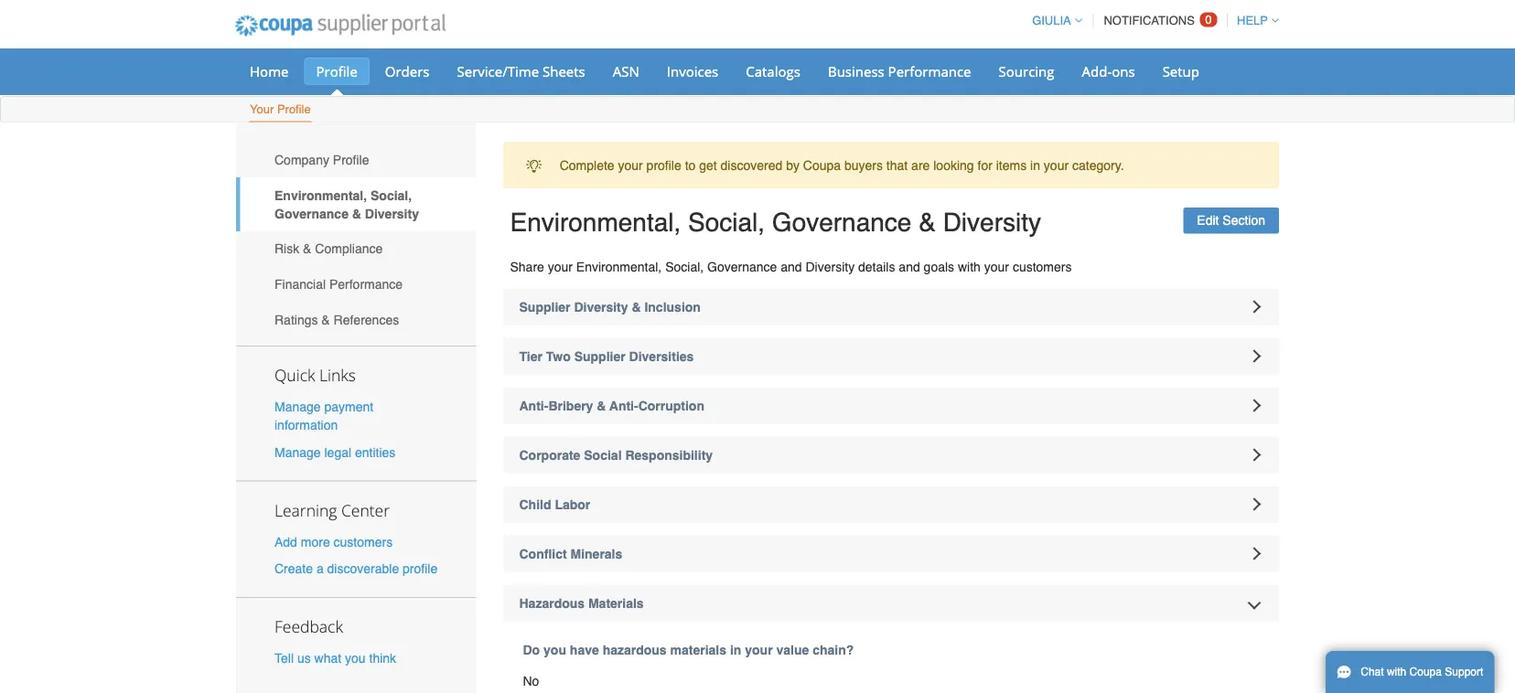 Task type: describe. For each thing, give the bounding box(es) containing it.
diversities
[[629, 349, 694, 364]]

compliance
[[315, 242, 383, 256]]

child
[[519, 497, 551, 512]]

tier two supplier diversities heading
[[504, 338, 1279, 375]]

manage payment information link
[[275, 400, 373, 433]]

by
[[786, 158, 800, 173]]

add more customers link
[[275, 535, 393, 549]]

you inside 'tell us what you think' button
[[345, 651, 366, 666]]

& left the inclusion
[[632, 300, 641, 314]]

business performance
[[828, 62, 971, 81]]

asn
[[613, 62, 639, 81]]

risk & compliance link
[[236, 231, 476, 267]]

do
[[523, 643, 540, 657]]

notifications
[[1104, 14, 1195, 27]]

diversity inside dropdown button
[[574, 300, 628, 314]]

your profile
[[250, 102, 311, 116]]

us
[[297, 651, 311, 666]]

to
[[685, 158, 696, 173]]

add
[[275, 535, 297, 549]]

chat
[[1361, 666, 1384, 679]]

your right share
[[548, 259, 573, 274]]

performance for business performance
[[888, 62, 971, 81]]

hazardous materials
[[519, 596, 644, 611]]

tier two supplier diversities button
[[504, 338, 1279, 375]]

add-ons link
[[1070, 58, 1147, 85]]

governance inside environmental, social, governance & diversity
[[275, 206, 349, 221]]

ratings & references
[[275, 312, 399, 327]]

1 horizontal spatial environmental, social, governance & diversity
[[510, 208, 1041, 237]]

quick
[[275, 365, 315, 386]]

no
[[523, 674, 539, 689]]

company profile
[[275, 153, 369, 167]]

center
[[341, 500, 390, 521]]

what
[[314, 651, 341, 666]]

coupa supplier portal image
[[222, 3, 458, 48]]

for
[[978, 158, 993, 173]]

add more customers
[[275, 535, 393, 549]]

invoices link
[[655, 58, 730, 85]]

manage payment information
[[275, 400, 373, 433]]

learning
[[275, 500, 337, 521]]

anti-bribery & anti-corruption heading
[[504, 388, 1279, 424]]

1 vertical spatial customers
[[334, 535, 393, 549]]

goals
[[924, 259, 954, 274]]

discovered
[[721, 158, 783, 173]]

anti-bribery & anti-corruption button
[[504, 388, 1279, 424]]

asn link
[[601, 58, 651, 85]]

get
[[699, 158, 717, 173]]

financial
[[275, 277, 326, 292]]

& right bribery
[[597, 398, 606, 413]]

in inside alert
[[1030, 158, 1040, 173]]

minerals
[[570, 547, 622, 561]]

hazardous materials button
[[504, 585, 1279, 622]]

2 vertical spatial social,
[[665, 259, 704, 274]]

manage for manage payment information
[[275, 400, 321, 415]]

hazardous materials heading
[[504, 585, 1279, 622]]

manage for manage legal entities
[[275, 445, 321, 460]]

your right goals on the right of page
[[984, 259, 1009, 274]]

your left category.
[[1044, 158, 1069, 173]]

0
[[1205, 13, 1212, 27]]

a
[[317, 562, 324, 576]]

environmental, social, governance & diversity inside 'link'
[[275, 188, 419, 221]]

child labor
[[519, 497, 590, 512]]

materials
[[588, 596, 644, 611]]

home
[[250, 62, 289, 81]]

business performance link
[[816, 58, 983, 85]]

your profile link
[[249, 98, 312, 122]]

orders link
[[373, 58, 441, 85]]

navigation containing notifications 0
[[1024, 3, 1279, 38]]

2 and from the left
[[899, 259, 920, 274]]

diversity inside 'link'
[[365, 206, 419, 221]]

profile for company profile
[[333, 153, 369, 167]]

giulia link
[[1024, 14, 1082, 27]]

share
[[510, 259, 544, 274]]

service/time sheets
[[457, 62, 585, 81]]

0 vertical spatial profile
[[316, 62, 358, 81]]

catalogs link
[[734, 58, 812, 85]]

chat with coupa support button
[[1326, 651, 1495, 694]]

ratings & references link
[[236, 302, 476, 337]]

ons
[[1112, 62, 1135, 81]]

information
[[275, 418, 338, 433]]

supplier diversity & inclusion
[[519, 300, 701, 314]]

support
[[1445, 666, 1484, 679]]

business
[[828, 62, 885, 81]]

help
[[1237, 14, 1268, 27]]

learning center
[[275, 500, 390, 521]]

corporate social responsibility heading
[[504, 437, 1279, 474]]

do you have hazardous materials in your value chain?
[[523, 643, 854, 657]]

legal
[[324, 445, 351, 460]]

2 anti- from the left
[[609, 398, 638, 413]]

corporate
[[519, 448, 580, 463]]

corruption
[[638, 398, 705, 413]]

supplier diversity & inclusion heading
[[504, 289, 1279, 325]]

profile inside alert
[[647, 158, 681, 173]]

notifications 0
[[1104, 13, 1212, 27]]

1 horizontal spatial you
[[544, 643, 566, 657]]

conflict
[[519, 547, 567, 561]]

items
[[996, 158, 1027, 173]]

more
[[301, 535, 330, 549]]

category.
[[1072, 158, 1124, 173]]

2 vertical spatial environmental,
[[576, 259, 662, 274]]

quick links
[[275, 365, 356, 386]]

think
[[369, 651, 396, 666]]

service/time
[[457, 62, 539, 81]]

setup
[[1163, 62, 1200, 81]]

catalogs
[[746, 62, 801, 81]]



Task type: vqa. For each thing, say whether or not it's contained in the screenshot.
Manage related to Manage legal entities
yes



Task type: locate. For each thing, give the bounding box(es) containing it.
environmental, social, governance & diversity up share your environmental, social, governance and diversity details and goals with your customers
[[510, 208, 1041, 237]]

anti- down tier
[[519, 398, 548, 413]]

& up goals on the right of page
[[919, 208, 936, 237]]

hazardous
[[519, 596, 585, 611]]

performance for financial performance
[[329, 277, 403, 292]]

1 and from the left
[[781, 259, 802, 274]]

coupa right by
[[803, 158, 841, 173]]

in right items
[[1030, 158, 1040, 173]]

1 horizontal spatial customers
[[1013, 259, 1072, 274]]

1 vertical spatial with
[[1387, 666, 1407, 679]]

child labor button
[[504, 486, 1279, 523]]

in right materials
[[730, 643, 741, 657]]

1 vertical spatial profile
[[403, 562, 438, 576]]

service/time sheets link
[[445, 58, 597, 85]]

details
[[858, 259, 895, 274]]

tier
[[519, 349, 543, 364]]

coupa inside button
[[1410, 666, 1442, 679]]

environmental,
[[275, 188, 367, 203], [510, 208, 681, 237], [576, 259, 662, 274]]

0 horizontal spatial with
[[958, 259, 981, 274]]

0 horizontal spatial and
[[781, 259, 802, 274]]

& right ratings
[[321, 312, 330, 327]]

0 vertical spatial manage
[[275, 400, 321, 415]]

chain?
[[813, 643, 854, 657]]

environmental, inside environmental, social, governance & diversity
[[275, 188, 367, 203]]

you right 'do'
[[544, 643, 566, 657]]

environmental, up supplier diversity & inclusion
[[576, 259, 662, 274]]

&
[[352, 206, 361, 221], [919, 208, 936, 237], [303, 242, 312, 256], [632, 300, 641, 314], [321, 312, 330, 327], [597, 398, 606, 413]]

help link
[[1229, 14, 1279, 27]]

add-ons
[[1082, 62, 1135, 81]]

0 horizontal spatial anti-
[[519, 398, 548, 413]]

0 horizontal spatial customers
[[334, 535, 393, 549]]

customers
[[1013, 259, 1072, 274], [334, 535, 393, 549]]

materials
[[670, 643, 727, 657]]

diversity up risk & compliance link
[[365, 206, 419, 221]]

your left value
[[745, 643, 773, 657]]

two
[[546, 349, 571, 364]]

entities
[[355, 445, 396, 460]]

environmental, down complete
[[510, 208, 681, 237]]

in
[[1030, 158, 1040, 173], [730, 643, 741, 657]]

are
[[911, 158, 930, 173]]

social, up the inclusion
[[665, 259, 704, 274]]

your
[[618, 158, 643, 173], [1044, 158, 1069, 173], [548, 259, 573, 274], [984, 259, 1009, 274], [745, 643, 773, 657]]

environmental, social, governance & diversity link
[[236, 178, 476, 231]]

1 vertical spatial environmental,
[[510, 208, 681, 237]]

create
[[275, 562, 313, 576]]

0 vertical spatial customers
[[1013, 259, 1072, 274]]

and
[[781, 259, 802, 274], [899, 259, 920, 274]]

1 horizontal spatial profile
[[647, 158, 681, 173]]

with right goals on the right of page
[[958, 259, 981, 274]]

risk
[[275, 242, 299, 256]]

links
[[319, 365, 356, 386]]

create a discoverable profile
[[275, 562, 438, 576]]

tell us what you think
[[275, 651, 396, 666]]

1 anti- from the left
[[519, 398, 548, 413]]

bribery
[[548, 398, 593, 413]]

1 manage from the top
[[275, 400, 321, 415]]

coupa
[[803, 158, 841, 173], [1410, 666, 1442, 679]]

labor
[[555, 497, 590, 512]]

company
[[275, 153, 329, 167]]

0 horizontal spatial environmental, social, governance & diversity
[[275, 188, 419, 221]]

manage up information
[[275, 400, 321, 415]]

looking
[[934, 158, 974, 173]]

ratings
[[275, 312, 318, 327]]

discoverable
[[327, 562, 399, 576]]

1 vertical spatial performance
[[329, 277, 403, 292]]

buyers
[[845, 158, 883, 173]]

environmental, social, governance & diversity up compliance
[[275, 188, 419, 221]]

social, inside environmental, social, governance & diversity
[[371, 188, 412, 203]]

1 horizontal spatial anti-
[[609, 398, 638, 413]]

your right complete
[[618, 158, 643, 173]]

1 horizontal spatial in
[[1030, 158, 1040, 173]]

0 vertical spatial coupa
[[803, 158, 841, 173]]

0 vertical spatial performance
[[888, 62, 971, 81]]

profile inside "link"
[[333, 153, 369, 167]]

profile left to
[[647, 158, 681, 173]]

& right risk
[[303, 242, 312, 256]]

social, down company profile "link"
[[371, 188, 412, 203]]

supplier down share
[[519, 300, 571, 314]]

1 horizontal spatial coupa
[[1410, 666, 1442, 679]]

sheets
[[543, 62, 585, 81]]

profile right the your
[[277, 102, 311, 116]]

profile up environmental, social, governance & diversity 'link'
[[333, 153, 369, 167]]

1 vertical spatial supplier
[[574, 349, 626, 364]]

complete your profile to get discovered by coupa buyers that are looking for items in your category. alert
[[504, 142, 1279, 188]]

supplier inside 'tier two supplier diversities' dropdown button
[[574, 349, 626, 364]]

0 horizontal spatial coupa
[[803, 158, 841, 173]]

0 vertical spatial in
[[1030, 158, 1040, 173]]

profile link
[[304, 58, 369, 85]]

supplier right two
[[574, 349, 626, 364]]

social
[[584, 448, 622, 463]]

complete your profile to get discovered by coupa buyers that are looking for items in your category.
[[560, 158, 1124, 173]]

0 vertical spatial profile
[[647, 158, 681, 173]]

anti- up corporate social responsibility
[[609, 398, 638, 413]]

tier two supplier diversities
[[519, 349, 694, 364]]

1 vertical spatial in
[[730, 643, 741, 657]]

value
[[776, 643, 809, 657]]

edit section
[[1197, 213, 1265, 228]]

0 vertical spatial supplier
[[519, 300, 571, 314]]

invoices
[[667, 62, 718, 81]]

governance
[[275, 206, 349, 221], [772, 208, 912, 237], [707, 259, 777, 274]]

references
[[334, 312, 399, 327]]

hazardous
[[603, 643, 667, 657]]

your
[[250, 102, 274, 116]]

responsibility
[[625, 448, 713, 463]]

corporate social responsibility button
[[504, 437, 1279, 474]]

coupa inside alert
[[803, 158, 841, 173]]

navigation
[[1024, 3, 1279, 38]]

supplier inside supplier diversity & inclusion dropdown button
[[519, 300, 571, 314]]

add-
[[1082, 62, 1112, 81]]

1 horizontal spatial and
[[899, 259, 920, 274]]

0 horizontal spatial in
[[730, 643, 741, 657]]

profile right discoverable
[[403, 562, 438, 576]]

feedback
[[275, 616, 343, 638]]

home link
[[238, 58, 301, 85]]

2 manage from the top
[[275, 445, 321, 460]]

profile
[[647, 158, 681, 173], [403, 562, 438, 576]]

edit
[[1197, 213, 1219, 228]]

profile for your profile
[[277, 102, 311, 116]]

performance up the references
[[329, 277, 403, 292]]

manage inside manage payment information
[[275, 400, 321, 415]]

performance right business at right
[[888, 62, 971, 81]]

0 horizontal spatial performance
[[329, 277, 403, 292]]

risk & compliance
[[275, 242, 383, 256]]

profile down coupa supplier portal image
[[316, 62, 358, 81]]

& up risk & compliance link
[[352, 206, 361, 221]]

company profile link
[[236, 142, 476, 178]]

with inside button
[[1387, 666, 1407, 679]]

1 vertical spatial profile
[[277, 102, 311, 116]]

1 horizontal spatial with
[[1387, 666, 1407, 679]]

have
[[570, 643, 599, 657]]

inclusion
[[645, 300, 701, 314]]

manage legal entities
[[275, 445, 396, 460]]

financial performance link
[[236, 267, 476, 302]]

supplier
[[519, 300, 571, 314], [574, 349, 626, 364]]

& inside environmental, social, governance & diversity
[[352, 206, 361, 221]]

1 vertical spatial social,
[[688, 208, 765, 237]]

tell
[[275, 651, 294, 666]]

0 horizontal spatial supplier
[[519, 300, 571, 314]]

with right "chat"
[[1387, 666, 1407, 679]]

diversity left details
[[806, 259, 855, 274]]

setup link
[[1151, 58, 1211, 85]]

2 vertical spatial profile
[[333, 153, 369, 167]]

diversity up tier two supplier diversities
[[574, 300, 628, 314]]

manage legal entities link
[[275, 445, 396, 460]]

giulia
[[1032, 14, 1071, 27]]

0 vertical spatial with
[[958, 259, 981, 274]]

1 horizontal spatial performance
[[888, 62, 971, 81]]

performance inside 'financial performance' link
[[329, 277, 403, 292]]

manage down information
[[275, 445, 321, 460]]

tell us what you think button
[[275, 649, 396, 668]]

1 vertical spatial manage
[[275, 445, 321, 460]]

diversity down the for
[[943, 208, 1041, 237]]

coupa left support
[[1410, 666, 1442, 679]]

chat with coupa support
[[1361, 666, 1484, 679]]

1 horizontal spatial supplier
[[574, 349, 626, 364]]

child labor heading
[[504, 486, 1279, 523]]

0 horizontal spatial profile
[[403, 562, 438, 576]]

environmental, down company profile
[[275, 188, 367, 203]]

you left think
[[345, 651, 366, 666]]

and left goals on the right of page
[[899, 259, 920, 274]]

1 vertical spatial coupa
[[1410, 666, 1442, 679]]

section
[[1223, 213, 1265, 228]]

0 vertical spatial environmental,
[[275, 188, 367, 203]]

0 vertical spatial social,
[[371, 188, 412, 203]]

performance inside business performance link
[[888, 62, 971, 81]]

social, down get
[[688, 208, 765, 237]]

manage
[[275, 400, 321, 415], [275, 445, 321, 460]]

sourcing
[[999, 62, 1055, 81]]

payment
[[324, 400, 373, 415]]

0 horizontal spatial you
[[345, 651, 366, 666]]

conflict minerals heading
[[504, 536, 1279, 572]]

and left details
[[781, 259, 802, 274]]

profile
[[316, 62, 358, 81], [277, 102, 311, 116], [333, 153, 369, 167]]



